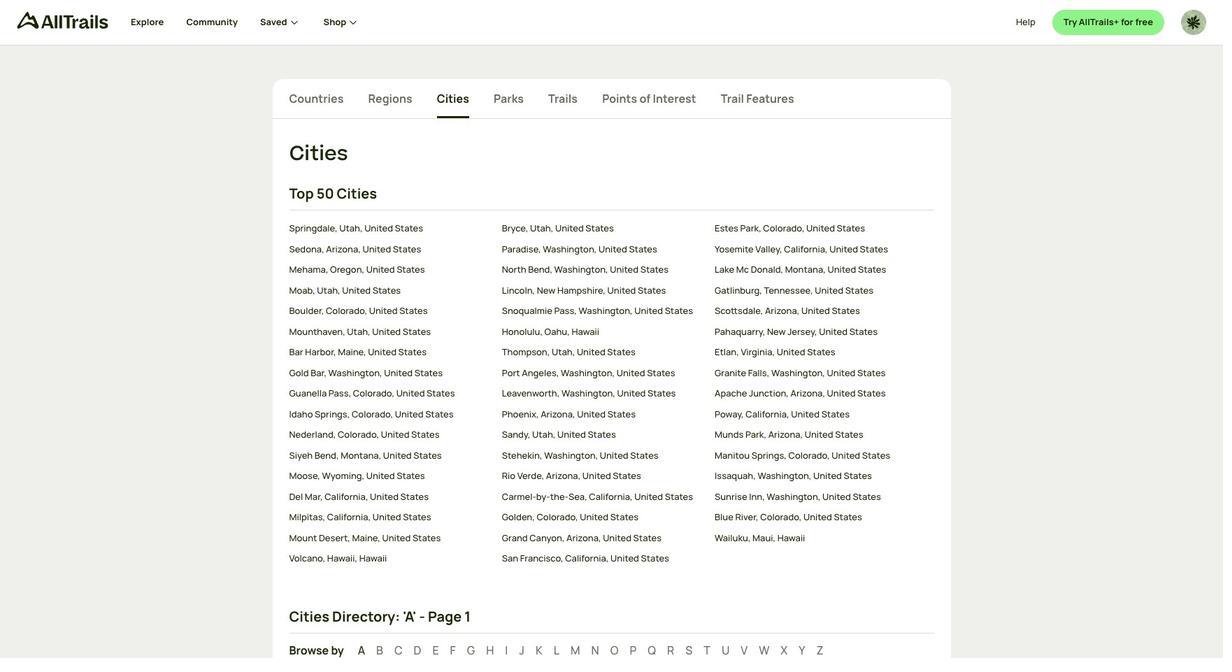 Task type: vqa. For each thing, say whether or not it's contained in the screenshot.
Rio
yes



Task type: locate. For each thing, give the bounding box(es) containing it.
california, inside carmel-by-the-sea, california, united states link
[[589, 490, 633, 503]]

states inside golden, colorado, united states link
[[611, 511, 639, 524]]

pass, right guanella
[[329, 387, 351, 400]]

1 horizontal spatial bend,
[[528, 263, 553, 276]]

states inside "del mar, california, united states" 'link'
[[401, 490, 429, 503]]

community link
[[186, 0, 238, 45]]

utah, right moab,
[[317, 284, 341, 297]]

united inside the san francisco, california, united states 'link'
[[611, 552, 639, 565]]

california, down wyoming,
[[325, 490, 368, 503]]

united down the munds park, arizona, united states link
[[832, 449, 861, 462]]

0 horizontal spatial springs,
[[315, 408, 350, 420]]

grand canyon, arizona, united states link
[[502, 532, 704, 545]]

bend, right the north
[[528, 263, 553, 276]]

states down stehekin, washington, united states link
[[613, 470, 641, 482]]

milpitas, california, united states
[[289, 511, 431, 524]]

united up sedona, arizona, united states link
[[365, 222, 393, 235]]

0 vertical spatial park,
[[741, 222, 762, 235]]

springs, for manitou
[[752, 449, 787, 462]]

united inside moab, utah, united states link
[[342, 284, 371, 297]]

states down etlan, virginia, united states link on the right
[[858, 367, 886, 379]]

united down yosemite valley, california, united states link
[[828, 263, 857, 276]]

united down granite falls, washington, united states "link"
[[827, 387, 856, 400]]

manitou
[[715, 449, 750, 462]]

united down scottsdale, arizona, united states link
[[819, 325, 848, 338]]

utah, for thompson,
[[552, 346, 575, 358]]

states inside moose, wyoming, united states link
[[397, 470, 425, 482]]

yosemite valley, california, united states
[[715, 243, 889, 255]]

states down 'grand canyon, arizona, united states' link
[[641, 552, 670, 565]]

states down the munds park, arizona, united states link
[[862, 449, 891, 462]]

states down idaho springs, colorado, united states "link"
[[411, 428, 440, 441]]

mounthaven,
[[289, 325, 345, 338]]

stehekin, washington, united states
[[502, 449, 659, 462]]

0 vertical spatial maine,
[[338, 346, 366, 358]]

maine, down milpitas, california, united states on the left
[[352, 532, 381, 544]]

thompson, utah, united states
[[502, 346, 636, 358]]

0 vertical spatial pass,
[[554, 305, 577, 317]]

pahaquarry, new jersey, united states
[[715, 325, 878, 338]]

1 horizontal spatial pass,
[[554, 305, 577, 317]]

0 horizontal spatial bend,
[[315, 449, 339, 462]]

park, right munds at the right
[[746, 428, 767, 441]]

states down thompson, utah, united states link
[[647, 367, 676, 379]]

hawaii for wailuku, maui, hawaii
[[778, 532, 806, 544]]

shop button
[[324, 0, 361, 45]]

united down siyeh bend, montana, united states link
[[366, 470, 395, 482]]

states down milpitas, california, united states link
[[413, 532, 441, 544]]

alltrails link
[[17, 12, 131, 35]]

united inside mounthaven, utah, united states link
[[372, 325, 401, 338]]

washington, inside 'link'
[[543, 243, 597, 255]]

etlan,
[[715, 346, 739, 358]]

1 vertical spatial new
[[767, 325, 786, 338]]

new inside 'link'
[[537, 284, 556, 297]]

o
[[611, 643, 619, 658]]

50
[[317, 184, 334, 203]]

maine, down mounthaven, utah, united states
[[338, 346, 366, 358]]

united down springdale, utah, united states link
[[363, 243, 391, 255]]

united inside siyeh bend, montana, united states link
[[383, 449, 412, 462]]

golden,
[[502, 511, 535, 524]]

washington, down bar harbor, maine, united states
[[329, 367, 382, 379]]

p
[[630, 643, 637, 658]]

pahaquarry,
[[715, 325, 766, 338]]

united down the mehama, oregon, united states
[[342, 284, 371, 297]]

utah, down boulder, colorado, united states
[[347, 325, 371, 338]]

states down mounthaven, utah, united states link on the left of page
[[399, 346, 427, 358]]

wailuku, maui, hawaii link
[[715, 532, 917, 545]]

states down the "guanella pass, colorado, united states" link on the bottom left of the page
[[425, 408, 454, 420]]

springdale, utah, united states
[[289, 222, 423, 235]]

bryce, utah, united states link
[[502, 222, 704, 236]]

united down sedona, arizona, united states link
[[366, 263, 395, 276]]

0 horizontal spatial pass,
[[329, 387, 351, 400]]

united down estes park, colorado, united states link on the top right
[[830, 243, 858, 255]]

states inside manitou springs, colorado, united states "link"
[[862, 449, 891, 462]]

california, inside "del mar, california, united states" 'link'
[[325, 490, 368, 503]]

1 vertical spatial park,
[[746, 428, 767, 441]]

0 vertical spatial bend,
[[528, 263, 553, 276]]

1 vertical spatial hawaii
[[778, 532, 806, 544]]

1 horizontal spatial new
[[767, 325, 786, 338]]

states down yosemite valley, california, united states link
[[858, 263, 887, 276]]

utah, for mounthaven,
[[347, 325, 371, 338]]

states down bar harbor, maine, united states link
[[415, 367, 443, 379]]

saved button
[[260, 0, 324, 45]]

1
[[465, 607, 471, 626]]

montana, down nederland, colorado, united states
[[341, 449, 381, 462]]

pass, for snoqualmie
[[554, 305, 577, 317]]

states inside milpitas, california, united states link
[[403, 511, 431, 524]]

del mar, california, united states
[[289, 490, 429, 503]]

states inside leavenworth, washington, united states link
[[648, 387, 676, 400]]

united up port angeles, washington, united states
[[577, 346, 606, 358]]

bar harbor, maine, united states
[[289, 346, 427, 358]]

top 50 cities
[[289, 184, 377, 203]]

dialog
[[0, 0, 1224, 658]]

united inside the "guanella pass, colorado, united states" link
[[396, 387, 425, 400]]

new up etlan, virginia, united states
[[767, 325, 786, 338]]

h link
[[486, 643, 494, 658]]

states down boulder, colorado, united states link
[[403, 325, 431, 338]]

s
[[686, 643, 693, 658]]

united down lake mc donald, montana, united states link
[[815, 284, 844, 297]]

states inside 'north bend, washington, united states' 'link'
[[641, 263, 669, 276]]

port angeles, washington, united states link
[[502, 367, 704, 380]]

paradise,
[[502, 243, 541, 255]]

0 vertical spatial hawaii
[[572, 325, 600, 338]]

united inside 'north bend, washington, united states' 'link'
[[610, 263, 639, 276]]

e
[[433, 643, 439, 658]]

trails
[[549, 91, 578, 106]]

united down mounthaven, utah, united states link on the left of page
[[368, 346, 397, 358]]

united inside lincoln, new hampshire, united states 'link'
[[608, 284, 636, 297]]

california, up lake mc donald, montana, united states
[[784, 243, 828, 255]]

states inside gatlinburg, tennessee, united states link
[[846, 284, 874, 297]]

states inside 'grand canyon, arizona, united states' link
[[634, 532, 662, 544]]

1 vertical spatial maine,
[[352, 532, 381, 544]]

colorado, down the munds park, arizona, united states link
[[789, 449, 830, 462]]

states inside blue river, colorado, united states link
[[834, 511, 863, 524]]

1 vertical spatial bend,
[[315, 449, 339, 462]]

x link
[[781, 643, 788, 658]]

united inside stehekin, washington, united states link
[[600, 449, 629, 462]]

united inside granite falls, washington, united states "link"
[[827, 367, 856, 379]]

states down issaquah, washington, united states link
[[853, 490, 881, 503]]

1 horizontal spatial montana,
[[786, 263, 826, 276]]

colorado, up valley,
[[764, 222, 805, 235]]

q link
[[648, 643, 656, 658]]

blue river, colorado, united states
[[715, 511, 863, 524]]

springs, down "munds park, arizona, united states"
[[752, 449, 787, 462]]

snoqualmie pass, washington, united states link
[[502, 305, 704, 318]]

arizona, up oregon, on the left of the page
[[326, 243, 361, 255]]

0 horizontal spatial new
[[537, 284, 556, 297]]

blue
[[715, 511, 734, 524]]

leavenworth, washington, united states link
[[502, 387, 704, 401]]

california, down rio verde, arizona, united states link
[[589, 490, 633, 503]]

colorado,
[[764, 222, 805, 235], [326, 305, 367, 317], [353, 387, 395, 400], [352, 408, 393, 420], [338, 428, 379, 441], [789, 449, 830, 462], [537, 511, 578, 524], [761, 511, 802, 524]]

f link
[[450, 643, 456, 658]]

united inside leavenworth, washington, united states link
[[617, 387, 646, 400]]

springs, inside "link"
[[315, 408, 350, 420]]

hawaii
[[572, 325, 600, 338], [778, 532, 806, 544], [359, 552, 387, 565]]

united down sunrise inn, washington, united states link
[[804, 511, 832, 524]]

mc
[[737, 263, 749, 276]]

states down sandy, utah, united states link
[[631, 449, 659, 462]]

colorado, inside "link"
[[352, 408, 393, 420]]

states down carmel-by-the-sea, california, united states link
[[611, 511, 639, 524]]

states down granite falls, washington, united states "link"
[[858, 387, 886, 400]]

0 vertical spatial new
[[537, 284, 556, 297]]

springs, inside "link"
[[752, 449, 787, 462]]

utah, for springdale,
[[339, 222, 363, 235]]

hawaii for honolulu, oahu, hawaii
[[572, 325, 600, 338]]

hawaii,
[[327, 552, 358, 565]]

utah, down oahu, at the left of the page
[[552, 346, 575, 358]]

1 horizontal spatial springs,
[[752, 449, 787, 462]]

states inside snoqualmie pass, washington, united states link
[[665, 305, 693, 317]]

cities link
[[437, 90, 469, 118]]

2 horizontal spatial hawaii
[[778, 532, 806, 544]]

park, inside the munds park, arizona, united states link
[[746, 428, 767, 441]]

moose, wyoming, united states link
[[289, 470, 491, 483]]

states down "phoenix, arizona, united states" link
[[588, 428, 616, 441]]

v
[[741, 643, 748, 658]]

yosemite valley, california, united states link
[[715, 243, 917, 256]]

states down honolulu, oahu, hawaii link
[[608, 346, 636, 358]]

new for lincoln,
[[537, 284, 556, 297]]

washington, down bryce, utah, united states
[[543, 243, 597, 255]]

francisco,
[[520, 552, 564, 565]]

united up yosemite valley, california, united states link
[[807, 222, 835, 235]]

top
[[289, 184, 314, 203]]

0 horizontal spatial hawaii
[[359, 552, 387, 565]]

states inside bar harbor, maine, united states link
[[399, 346, 427, 358]]

p link
[[630, 643, 637, 658]]

maine, for desert,
[[352, 532, 381, 544]]

cookie consent banner dialog
[[17, 592, 1207, 642]]

states inside estes park, colorado, united states link
[[837, 222, 865, 235]]

0 vertical spatial montana,
[[786, 263, 826, 276]]

united down issaquah, washington, united states link
[[823, 490, 851, 503]]

united down etlan, virginia, united states link on the right
[[827, 367, 856, 379]]

park, inside estes park, colorado, united states link
[[741, 222, 762, 235]]

states down sedona, arizona, united states link
[[397, 263, 425, 276]]

lincoln, new hampshire, united states
[[502, 284, 666, 297]]

boulder, colorado, united states
[[289, 305, 428, 317]]

united down "del mar, california, united states" 'link'
[[373, 511, 401, 524]]

milpitas, california, united states link
[[289, 511, 491, 525]]

united inside moose, wyoming, united states link
[[366, 470, 395, 482]]

wailuku, maui, hawaii
[[715, 532, 806, 544]]

river,
[[736, 511, 759, 524]]

utah, for moab,
[[317, 284, 341, 297]]

idaho springs, colorado, united states link
[[289, 408, 491, 421]]

try alltrails+ for free
[[1064, 16, 1154, 28]]

m link
[[571, 643, 580, 658]]

states inside granite falls, washington, united states "link"
[[858, 367, 886, 379]]

states inside rio verde, arizona, united states link
[[613, 470, 641, 482]]

hawaii down "blue river, colorado, united states"
[[778, 532, 806, 544]]

bend,
[[528, 263, 553, 276], [315, 449, 339, 462]]

1 vertical spatial pass,
[[329, 387, 351, 400]]

utah, right sandy,
[[532, 428, 556, 441]]

united down moab, utah, united states link
[[369, 305, 398, 317]]

states inside etlan, virginia, united states link
[[807, 346, 836, 358]]

1 vertical spatial springs,
[[752, 449, 787, 462]]

states down port angeles, washington, united states link on the bottom of page
[[648, 387, 676, 400]]

states inside the munds park, arizona, united states link
[[836, 428, 864, 441]]

states down apache junction, arizona, united states link
[[822, 408, 850, 420]]

yosemite
[[715, 243, 754, 255]]

bryce,
[[502, 222, 529, 235]]

estes park, colorado, united states link
[[715, 222, 917, 236]]

1 vertical spatial montana,
[[341, 449, 381, 462]]

angeles,
[[522, 367, 559, 379]]

bar
[[289, 346, 303, 358]]

community
[[186, 16, 238, 28]]

california, inside yosemite valley, california, united states link
[[784, 243, 828, 255]]

states down the bryce, utah, united states link
[[629, 243, 658, 255]]

moab,
[[289, 284, 315, 297]]

united inside nederland, colorado, united states link
[[381, 428, 410, 441]]

park,
[[741, 222, 762, 235], [746, 428, 767, 441]]

utah, for sandy,
[[532, 428, 556, 441]]

washington, up leavenworth, washington, united states
[[561, 367, 615, 379]]

granite falls, washington, united states link
[[715, 367, 917, 380]]

maine, for harbor,
[[338, 346, 366, 358]]

united down nederland, colorado, united states link in the bottom left of the page
[[383, 449, 412, 462]]

-
[[419, 607, 425, 626]]

states down nederland, colorado, united states link in the bottom left of the page
[[414, 449, 442, 462]]

leavenworth,
[[502, 387, 560, 400]]

states down 'north bend, washington, united states' 'link'
[[638, 284, 666, 297]]

united down paradise, washington, united states 'link' at top
[[610, 263, 639, 276]]

states down scottsdale, arizona, united states link
[[850, 325, 878, 338]]

states left sunrise
[[665, 490, 693, 503]]

0 vertical spatial springs,
[[315, 408, 350, 420]]

1 horizontal spatial hawaii
[[572, 325, 600, 338]]

bend, inside 'link'
[[528, 263, 553, 276]]

d
[[414, 643, 421, 658]]

arizona, up san francisco, california, united states on the bottom
[[567, 532, 601, 544]]

2 vertical spatial hawaii
[[359, 552, 387, 565]]

i link
[[505, 643, 508, 658]]

united inside rio verde, arizona, united states link
[[583, 470, 611, 482]]

washington, up apache junction, arizona, united states
[[772, 367, 826, 379]]

countries link
[[289, 90, 344, 118]]

hawaii down the mount desert, maine, united states
[[359, 552, 387, 565]]

united down gold bar, washington, united states link
[[396, 387, 425, 400]]

united down port angeles, washington, united states link on the bottom of page
[[617, 387, 646, 400]]

washington, down issaquah, washington, united states
[[767, 490, 821, 503]]

states down the poway, california, united states link
[[836, 428, 864, 441]]

united down 'carmel-by-the-sea, california, united states' at the bottom of the page
[[580, 511, 609, 524]]

states down moab, utah, united states link
[[400, 305, 428, 317]]

g link
[[467, 643, 475, 658]]

states down paradise, washington, united states 'link' at top
[[641, 263, 669, 276]]

arizona, down poway, california, united states
[[769, 428, 803, 441]]

states down lake mc donald, montana, united states link
[[846, 284, 874, 297]]

states down pahaquarry, new jersey, united states link
[[807, 346, 836, 358]]

united down pahaquarry, new jersey, united states
[[777, 346, 806, 358]]

states down manitou springs, colorado, united states "link"
[[844, 470, 872, 482]]

states up sedona, arizona, united states link
[[395, 222, 423, 235]]

north
[[502, 263, 527, 276]]

states inside stehekin, washington, united states link
[[631, 449, 659, 462]]

colorado, down guanella pass, colorado, united states
[[352, 408, 393, 420]]

parks
[[494, 91, 524, 106]]

united down golden, colorado, united states link
[[603, 532, 632, 544]]

gold bar, washington, united states link
[[289, 367, 491, 380]]

united inside 'grand canyon, arizona, united states' link
[[603, 532, 632, 544]]

united down rio verde, arizona, united states link
[[635, 490, 663, 503]]

states down siyeh bend, montana, united states link
[[397, 470, 425, 482]]

gatlinburg,
[[715, 284, 763, 297]]

states inside nederland, colorado, united states link
[[411, 428, 440, 441]]

try
[[1064, 16, 1078, 28]]

park, for estes
[[741, 222, 762, 235]]

utah,
[[339, 222, 363, 235], [530, 222, 554, 235], [317, 284, 341, 297], [347, 325, 371, 338], [552, 346, 575, 358], [532, 428, 556, 441]]

united
[[365, 222, 393, 235], [555, 222, 584, 235], [807, 222, 835, 235], [363, 243, 391, 255], [599, 243, 627, 255], [830, 243, 858, 255], [366, 263, 395, 276], [610, 263, 639, 276], [828, 263, 857, 276], [342, 284, 371, 297], [608, 284, 636, 297], [815, 284, 844, 297], [369, 305, 398, 317], [635, 305, 663, 317], [802, 305, 830, 317], [372, 325, 401, 338], [819, 325, 848, 338], [368, 346, 397, 358], [577, 346, 606, 358], [777, 346, 806, 358], [384, 367, 413, 379], [617, 367, 645, 379], [827, 367, 856, 379], [396, 387, 425, 400], [617, 387, 646, 400], [827, 387, 856, 400], [395, 408, 424, 420], [577, 408, 606, 420], [791, 408, 820, 420], [381, 428, 410, 441], [558, 428, 586, 441], [805, 428, 834, 441], [383, 449, 412, 462], [600, 449, 629, 462], [832, 449, 861, 462], [366, 470, 395, 482], [583, 470, 611, 482], [814, 470, 842, 482], [370, 490, 399, 503], [635, 490, 663, 503], [823, 490, 851, 503], [373, 511, 401, 524], [580, 511, 609, 524], [804, 511, 832, 524], [382, 532, 411, 544], [603, 532, 632, 544], [611, 552, 639, 565]]

pass, up oahu, at the left of the page
[[554, 305, 577, 317]]

united inside pahaquarry, new jersey, united states link
[[819, 325, 848, 338]]



Task type: describe. For each thing, give the bounding box(es) containing it.
apache junction, arizona, united states link
[[715, 387, 917, 401]]

apache junction, arizona, united states
[[715, 387, 886, 400]]

united inside thompson, utah, united states link
[[577, 346, 606, 358]]

colorado, down sunrise inn, washington, united states
[[761, 511, 802, 524]]

states inside carmel-by-the-sea, california, united states link
[[665, 490, 693, 503]]

springs, for idaho
[[315, 408, 350, 420]]

arizona, up sandy, utah, united states
[[541, 408, 576, 420]]

washington, down port angeles, washington, united states
[[562, 387, 616, 400]]

k
[[536, 643, 543, 658]]

arizona, down tennessee, at the top of page
[[765, 305, 800, 317]]

trails link
[[549, 90, 578, 118]]

states inside the san francisco, california, united states 'link'
[[641, 552, 670, 565]]

united inside yosemite valley, california, united states link
[[830, 243, 858, 255]]

washington, up sunrise inn, washington, united states
[[758, 470, 812, 482]]

thompson,
[[502, 346, 550, 358]]

cities right 50
[[337, 184, 377, 203]]

colorado, down the-
[[537, 511, 578, 524]]

utah, for bryce,
[[530, 222, 554, 235]]

states inside the poway, california, united states link
[[822, 408, 850, 420]]

jersey,
[[788, 325, 818, 338]]

arizona, down granite falls, washington, united states "link"
[[791, 387, 826, 400]]

s link
[[686, 643, 693, 658]]

united inside port angeles, washington, united states link
[[617, 367, 645, 379]]

lake mc donald, montana, united states
[[715, 263, 887, 276]]

california, inside milpitas, california, united states link
[[327, 511, 371, 524]]

united inside mehama, oregon, united states link
[[366, 263, 395, 276]]

e link
[[433, 643, 439, 658]]

states inside apache junction, arizona, united states link
[[858, 387, 886, 400]]

points of interest link
[[603, 90, 697, 118]]

for
[[1121, 16, 1134, 28]]

united inside carmel-by-the-sea, california, united states link
[[635, 490, 663, 503]]

bend, for siyeh
[[315, 449, 339, 462]]

united inside the 'mount desert, maine, united states' link
[[382, 532, 411, 544]]

mount desert, maine, united states link
[[289, 532, 491, 545]]

united inside sandy, utah, united states link
[[558, 428, 586, 441]]

sunrise inn, washington, united states
[[715, 490, 881, 503]]

milpitas,
[[289, 511, 325, 524]]

canyon,
[[530, 532, 565, 544]]

united inside bar harbor, maine, united states link
[[368, 346, 397, 358]]

united inside manitou springs, colorado, united states "link"
[[832, 449, 861, 462]]

pass, for guanella
[[329, 387, 351, 400]]

united inside paradise, washington, united states 'link'
[[599, 243, 627, 255]]

washington, down lincoln, new hampshire, united states 'link'
[[579, 305, 633, 317]]

z
[[817, 643, 824, 658]]

trail
[[721, 91, 744, 106]]

united inside sedona, arizona, united states link
[[363, 243, 391, 255]]

bend, for north
[[528, 263, 553, 276]]

m
[[571, 643, 580, 658]]

u link
[[722, 643, 730, 658]]

united inside issaquah, washington, united states link
[[814, 470, 842, 482]]

states inside springdale, utah, united states link
[[395, 222, 423, 235]]

colorado, down moab, utah, united states
[[326, 305, 367, 317]]

states inside the bryce, utah, united states link
[[586, 222, 614, 235]]

states inside lincoln, new hampshire, united states 'link'
[[638, 284, 666, 297]]

cities up browse
[[289, 607, 330, 626]]

united inside etlan, virginia, united states link
[[777, 346, 806, 358]]

alltrails image
[[17, 12, 108, 29]]

united inside the bryce, utah, united states link
[[555, 222, 584, 235]]

snoqualmie pass, washington, united states
[[502, 305, 693, 317]]

states inside idaho springs, colorado, united states "link"
[[425, 408, 454, 420]]

states inside mehama, oregon, united states link
[[397, 263, 425, 276]]

hawaii for volcano, hawaii, hawaii
[[359, 552, 387, 565]]

estes
[[715, 222, 739, 235]]

nederland, colorado, united states
[[289, 428, 440, 441]]

states inside pahaquarry, new jersey, united states link
[[850, 325, 878, 338]]

features
[[747, 91, 795, 106]]

k link
[[536, 643, 543, 658]]

d link
[[414, 643, 421, 658]]

states inside thompson, utah, united states link
[[608, 346, 636, 358]]

paradise, washington, united states link
[[502, 243, 704, 256]]

port
[[502, 367, 520, 379]]

united inside lake mc donald, montana, united states link
[[828, 263, 857, 276]]

springdale, utah, united states link
[[289, 222, 491, 236]]

phoenix, arizona, united states
[[502, 408, 636, 420]]

issaquah, washington, united states link
[[715, 470, 917, 483]]

directory:
[[332, 607, 400, 626]]

united inside estes park, colorado, united states link
[[807, 222, 835, 235]]

california, inside the san francisco, california, united states 'link'
[[565, 552, 609, 565]]

z link
[[817, 643, 824, 658]]

donald,
[[751, 263, 784, 276]]

united inside the poway, california, united states link
[[791, 408, 820, 420]]

wyoming,
[[322, 470, 365, 482]]

states inside gold bar, washington, united states link
[[415, 367, 443, 379]]

states inside mounthaven, utah, united states link
[[403, 325, 431, 338]]

page
[[428, 607, 462, 626]]

states inside sunrise inn, washington, united states link
[[853, 490, 881, 503]]

united inside gatlinburg, tennessee, united states link
[[815, 284, 844, 297]]

states inside the "guanella pass, colorado, united states" link
[[427, 387, 455, 400]]

port angeles, washington, united states
[[502, 367, 676, 379]]

colorado, up siyeh bend, montana, united states
[[338, 428, 379, 441]]

oahu,
[[545, 325, 570, 338]]

siyeh bend, montana, united states link
[[289, 449, 491, 463]]

sedona, arizona, united states
[[289, 243, 421, 255]]

moab, utah, united states link
[[289, 284, 491, 298]]

cities left parks
[[437, 91, 469, 106]]

falls,
[[748, 367, 770, 379]]

states inside port angeles, washington, united states link
[[647, 367, 676, 379]]

states inside siyeh bend, montana, united states link
[[414, 449, 442, 462]]

c
[[395, 643, 403, 658]]

countries
[[289, 91, 344, 106]]

h
[[486, 643, 494, 658]]

munds park, arizona, united states
[[715, 428, 864, 441]]

mount
[[289, 532, 317, 544]]

carmel-by-the-sea, california, united states link
[[502, 490, 704, 504]]

north bend, washington, united states
[[502, 263, 669, 276]]

united inside milpitas, california, united states link
[[373, 511, 401, 524]]

the-
[[550, 490, 569, 503]]

cities directory: 'a' - page 1
[[289, 607, 471, 626]]

y link
[[799, 643, 806, 658]]

washington, up rio verde, arizona, united states
[[544, 449, 598, 462]]

states inside "phoenix, arizona, united states" link
[[608, 408, 636, 420]]

united inside golden, colorado, united states link
[[580, 511, 609, 524]]

united inside the munds park, arizona, united states link
[[805, 428, 834, 441]]

junction,
[[749, 387, 789, 400]]

states inside scottsdale, arizona, united states link
[[832, 305, 860, 317]]

arizona, up the-
[[546, 470, 581, 482]]

states inside lake mc donald, montana, united states link
[[858, 263, 887, 276]]

sandy,
[[502, 428, 531, 441]]

g
[[467, 643, 475, 658]]

guanella
[[289, 387, 327, 400]]

states inside the 'mount desert, maine, united states' link
[[413, 532, 441, 544]]

washington, inside 'link'
[[555, 263, 608, 276]]

l link
[[554, 643, 560, 658]]

i
[[505, 643, 508, 658]]

issaquah, washington, united states
[[715, 470, 872, 482]]

u
[[722, 643, 730, 658]]

gold bar, washington, united states
[[289, 367, 443, 379]]

lake
[[715, 263, 735, 276]]

trail features link
[[721, 90, 795, 118]]

kendall image
[[1182, 10, 1207, 35]]

new for pahaquarry,
[[767, 325, 786, 338]]

states inside yosemite valley, california, united states link
[[860, 243, 889, 255]]

united inside gold bar, washington, united states link
[[384, 367, 413, 379]]

united inside "del mar, california, united states" 'link'
[[370, 490, 399, 503]]

united inside sunrise inn, washington, united states link
[[823, 490, 851, 503]]

by-
[[537, 490, 550, 503]]

united inside apache junction, arizona, united states link
[[827, 387, 856, 400]]

united inside idaho springs, colorado, united states "link"
[[395, 408, 424, 420]]

united inside scottsdale, arizona, united states link
[[802, 305, 830, 317]]

colorado, inside "link"
[[789, 449, 830, 462]]

united inside springdale, utah, united states link
[[365, 222, 393, 235]]

t
[[704, 643, 711, 658]]

states inside boulder, colorado, united states link
[[400, 305, 428, 317]]

0 horizontal spatial montana,
[[341, 449, 381, 462]]

mar,
[[305, 490, 323, 503]]

q
[[648, 643, 656, 658]]

united inside snoqualmie pass, washington, united states link
[[635, 305, 663, 317]]

united inside "phoenix, arizona, united states" link
[[577, 408, 606, 420]]

colorado, up idaho springs, colorado, united states
[[353, 387, 395, 400]]

hampshire,
[[558, 284, 606, 297]]

states inside issaquah, washington, united states link
[[844, 470, 872, 482]]

phoenix,
[[502, 408, 539, 420]]

manitou springs, colorado, united states link
[[715, 449, 917, 463]]

san francisco, california, united states
[[502, 552, 670, 565]]

by
[[331, 643, 344, 658]]

bryce, utah, united states
[[502, 222, 614, 235]]

grand
[[502, 532, 528, 544]]

united inside boulder, colorado, united states link
[[369, 305, 398, 317]]

blue river, colorado, united states link
[[715, 511, 917, 525]]

poway, california, united states link
[[715, 408, 917, 421]]

states inside sandy, utah, united states link
[[588, 428, 616, 441]]

honolulu,
[[502, 325, 543, 338]]

washington, inside "link"
[[772, 367, 826, 379]]

harbor,
[[305, 346, 336, 358]]

california, inside the poway, california, united states link
[[746, 408, 790, 420]]

states inside sedona, arizona, united states link
[[393, 243, 421, 255]]

munds park, arizona, united states link
[[715, 428, 917, 442]]

siyeh
[[289, 449, 313, 462]]

states inside paradise, washington, united states 'link'
[[629, 243, 658, 255]]

cities up 50
[[289, 139, 348, 169]]

park, for munds
[[746, 428, 767, 441]]

rio verde, arizona, united states link
[[502, 470, 704, 483]]

estes park, colorado, united states
[[715, 222, 865, 235]]

states inside moab, utah, united states link
[[373, 284, 401, 297]]

nederland,
[[289, 428, 336, 441]]

scottsdale, arizona, united states
[[715, 305, 860, 317]]



